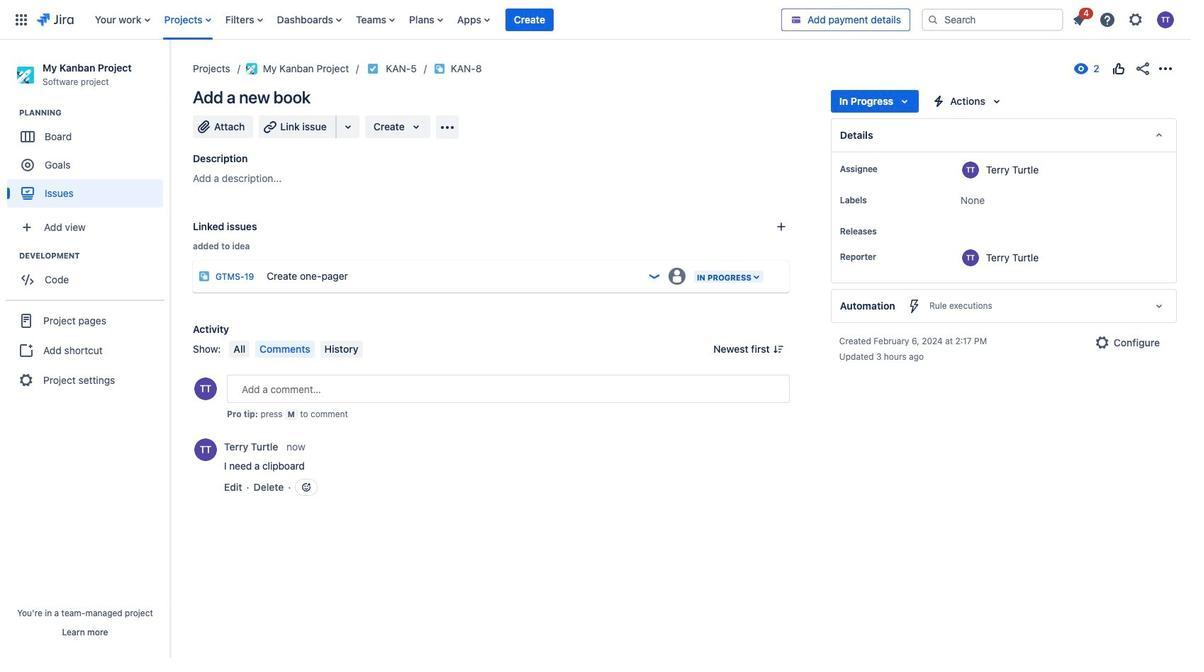 Task type: vqa. For each thing, say whether or not it's contained in the screenshot.
More information about Terry Turtle icon
yes



Task type: locate. For each thing, give the bounding box(es) containing it.
copy link to issue image
[[479, 62, 490, 74]]

1 vertical spatial heading
[[19, 250, 169, 262]]

list up subtask icon
[[88, 0, 781, 39]]

task image
[[367, 63, 379, 74]]

group
[[7, 107, 169, 212], [7, 250, 169, 299], [6, 300, 164, 401]]

help image
[[1099, 11, 1116, 28]]

list up vote options: no one has voted for this issue yet. "image"
[[1066, 5, 1183, 32]]

planning image
[[2, 104, 19, 121]]

0 vertical spatial group
[[7, 107, 169, 212]]

2 vertical spatial group
[[6, 300, 164, 401]]

more information about terry turtle image
[[962, 162, 979, 179], [194, 439, 217, 462]]

vote options: no one has voted for this issue yet. image
[[1110, 60, 1127, 77]]

1 heading from the top
[[19, 107, 169, 119]]

0 vertical spatial heading
[[19, 107, 169, 119]]

menu bar
[[226, 341, 365, 358]]

1 vertical spatial more information about terry turtle image
[[194, 439, 217, 462]]

1 horizontal spatial list item
[[1066, 5, 1093, 31]]

reporter pin to top. only you can see pinned fields. image
[[879, 252, 890, 263]]

list item
[[505, 0, 554, 39], [1066, 5, 1093, 31]]

1 vertical spatial group
[[7, 250, 169, 299]]

issue type: sub-task image
[[199, 271, 210, 282]]

actions image
[[1157, 60, 1174, 77]]

assignee pin to top. only you can see pinned fields. image
[[880, 164, 892, 175]]

your profile and settings image
[[1157, 11, 1174, 28]]

heading
[[19, 107, 169, 119], [19, 250, 169, 262]]

0 horizontal spatial list
[[88, 0, 781, 39]]

0 vertical spatial more information about terry turtle image
[[962, 162, 979, 179]]

list
[[88, 0, 781, 39], [1066, 5, 1183, 32]]

banner
[[0, 0, 1191, 40]]

notifications image
[[1071, 11, 1088, 28]]

None search field
[[922, 8, 1063, 31]]

Search field
[[922, 8, 1063, 31]]

labels pin to top. only you can see pinned fields. image
[[870, 195, 881, 206]]

jira image
[[37, 11, 74, 28], [37, 11, 74, 28]]

2 heading from the top
[[19, 250, 169, 262]]

add app image
[[439, 119, 456, 136]]



Task type: describe. For each thing, give the bounding box(es) containing it.
heading for planning image
[[19, 107, 169, 119]]

list item inside "list"
[[1066, 5, 1093, 31]]

1 horizontal spatial list
[[1066, 5, 1183, 32]]

more information about terry turtle image
[[962, 250, 979, 267]]

development image
[[2, 248, 19, 265]]

link web pages and more image
[[339, 118, 356, 135]]

group for planning image
[[7, 107, 169, 212]]

sidebar navigation image
[[155, 57, 186, 85]]

link an issue image
[[776, 221, 787, 233]]

0 horizontal spatial list item
[[505, 0, 554, 39]]

0 horizontal spatial more information about terry turtle image
[[194, 439, 217, 462]]

heading for development image
[[19, 250, 169, 262]]

my kanban project image
[[246, 63, 257, 74]]

search image
[[927, 14, 939, 25]]

goal image
[[21, 159, 34, 172]]

subtask image
[[434, 63, 445, 74]]

settings image
[[1127, 11, 1144, 28]]

sidebar element
[[0, 40, 170, 659]]

1 horizontal spatial more information about terry turtle image
[[962, 162, 979, 179]]

appswitcher icon image
[[13, 11, 30, 28]]

group for development image
[[7, 250, 169, 299]]

automation element
[[831, 289, 1177, 323]]

priority: low image
[[647, 269, 661, 284]]

add reaction image
[[301, 482, 312, 493]]

details element
[[831, 118, 1177, 152]]

primary element
[[9, 0, 781, 39]]

Add a comment… field
[[227, 375, 790, 403]]



